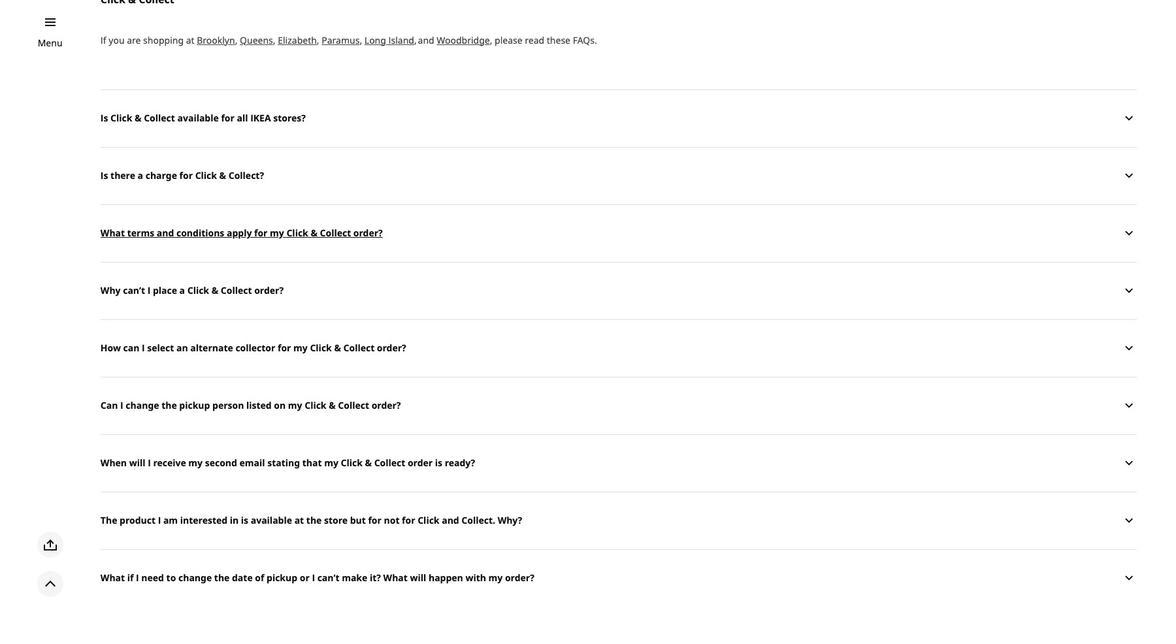 Task type: vqa. For each thing, say whether or not it's contained in the screenshot.
Elizabeth link
yes



Task type: locate. For each thing, give the bounding box(es) containing it.
for left the not
[[368, 515, 382, 527]]

my right with
[[489, 572, 503, 584]]

1 horizontal spatial at
[[295, 515, 304, 527]]

1 vertical spatial at
[[295, 515, 304, 527]]

available
[[177, 112, 219, 124], [251, 515, 292, 527]]

click
[[111, 112, 132, 124], [195, 169, 217, 182], [287, 227, 308, 239], [187, 284, 209, 297], [310, 342, 332, 354], [305, 399, 327, 412], [341, 457, 363, 469], [418, 515, 440, 527]]

2 is from the top
[[101, 169, 108, 182]]

i left place
[[148, 284, 151, 297]]

my
[[270, 227, 284, 239], [294, 342, 308, 354], [288, 399, 302, 412], [189, 457, 203, 469], [324, 457, 339, 469], [489, 572, 503, 584]]

for
[[221, 112, 235, 124], [179, 169, 193, 182], [254, 227, 268, 239], [278, 342, 291, 354], [368, 515, 382, 527], [402, 515, 415, 527]]

is
[[435, 457, 443, 469], [241, 515, 248, 527]]

paramus link
[[322, 34, 360, 46]]

i right the if
[[136, 572, 139, 584]]

am
[[163, 515, 178, 527]]

0 horizontal spatial the
[[162, 399, 177, 412]]

date
[[232, 572, 253, 584]]

0 horizontal spatial a
[[138, 169, 143, 182]]

need
[[141, 572, 164, 584]]

0 horizontal spatial at
[[186, 34, 195, 46]]

is inside dropdown button
[[435, 457, 443, 469]]

1 vertical spatial is
[[241, 515, 248, 527]]

change right the can
[[126, 399, 159, 412]]

for inside "dropdown button"
[[278, 342, 291, 354]]

my inside what if i need to change the date of pickup or i can't make it? what will happen with my order? dropdown button
[[489, 572, 503, 584]]

0 horizontal spatial available
[[177, 112, 219, 124]]

0 horizontal spatial pickup
[[179, 399, 210, 412]]

i right can
[[142, 342, 145, 354]]

0 vertical spatial is
[[435, 457, 443, 469]]

1 vertical spatial and
[[442, 515, 459, 527]]

why
[[101, 284, 121, 297]]

with
[[466, 572, 486, 584]]

0 vertical spatial is
[[101, 112, 108, 124]]

alternate
[[190, 342, 233, 354]]

0 vertical spatial at
[[186, 34, 195, 46]]

and left collect.
[[442, 515, 459, 527]]

collect inside "dropdown button"
[[344, 342, 375, 354]]

available left all
[[177, 112, 219, 124]]

the
[[101, 515, 117, 527]]

1 vertical spatial will
[[410, 572, 426, 584]]

2 vertical spatial the
[[214, 572, 230, 584]]

pickup
[[179, 399, 210, 412], [267, 572, 298, 584]]

the up receive
[[162, 399, 177, 412]]

to
[[166, 572, 176, 584]]

please
[[495, 34, 523, 46]]

change inside dropdown button
[[126, 399, 159, 412]]

, left long
[[360, 34, 362, 46]]

1 vertical spatial available
[[251, 515, 292, 527]]

these
[[547, 34, 571, 46]]

i inside "dropdown button"
[[142, 342, 145, 354]]

the left the date
[[214, 572, 230, 584]]

0 vertical spatial can't
[[123, 284, 145, 297]]

1 is from the top
[[101, 112, 108, 124]]

1 vertical spatial can't
[[317, 572, 340, 584]]

will inside dropdown button
[[129, 457, 145, 469]]

is there a charge for click & collect? button
[[101, 147, 1138, 204]]

available inside dropdown button
[[251, 515, 292, 527]]

what left terms
[[101, 227, 125, 239]]

woodbridge
[[437, 34, 490, 46]]

0 horizontal spatial can't
[[123, 284, 145, 297]]

what for what terms and conditions apply for my click & collect order?
[[101, 227, 125, 239]]

0 horizontal spatial and
[[157, 227, 174, 239]]

1 vertical spatial change
[[178, 572, 212, 584]]

the inside dropdown button
[[162, 399, 177, 412]]

for right charge
[[179, 169, 193, 182]]

is for is click & collect available for all ikea stores?
[[101, 112, 108, 124]]

my right apply
[[270, 227, 284, 239]]

,
[[235, 34, 238, 46], [273, 34, 276, 46], [317, 34, 319, 46], [360, 34, 362, 46], [490, 34, 493, 46]]

0 vertical spatial the
[[162, 399, 177, 412]]

is right in
[[241, 515, 248, 527]]

what
[[101, 227, 125, 239], [101, 572, 125, 584], [383, 572, 408, 584]]

0 vertical spatial will
[[129, 457, 145, 469]]

what left the if
[[101, 572, 125, 584]]

is
[[101, 112, 108, 124], [101, 169, 108, 182]]

order?
[[354, 227, 383, 239], [254, 284, 284, 297], [377, 342, 406, 354], [372, 399, 401, 412], [505, 572, 535, 584]]

change
[[126, 399, 159, 412], [178, 572, 212, 584]]

1 horizontal spatial is
[[435, 457, 443, 469]]

1 horizontal spatial and
[[442, 515, 459, 527]]

woodbridge link
[[437, 34, 490, 46]]

how
[[101, 342, 121, 354]]

and inside dropdown button
[[442, 515, 459, 527]]

but
[[350, 515, 366, 527]]

click inside can i change the pickup person listed on my click & collect order? dropdown button
[[305, 399, 327, 412]]

0 vertical spatial and
[[157, 227, 174, 239]]

receive
[[153, 457, 186, 469]]

at left store
[[295, 515, 304, 527]]

1 horizontal spatial can't
[[317, 572, 340, 584]]

what if i need to change the date of pickup or i can't make it? what will happen with my order? button
[[101, 549, 1138, 607]]

queens link
[[240, 34, 273, 46]]

, and
[[414, 34, 435, 46]]

conditions
[[176, 227, 224, 239]]

my left second
[[189, 457, 203, 469]]

1 horizontal spatial change
[[178, 572, 212, 584]]

will
[[129, 457, 145, 469], [410, 572, 426, 584]]

1 , from the left
[[235, 34, 238, 46]]

how can i select an alternate collector for my click & collect order? button
[[101, 319, 1138, 377]]

at left brooklyn
[[186, 34, 195, 46]]

a right there
[[138, 169, 143, 182]]

a right place
[[180, 284, 185, 297]]

1 vertical spatial pickup
[[267, 572, 298, 584]]

will right "when"
[[129, 457, 145, 469]]

1 horizontal spatial pickup
[[267, 572, 298, 584]]

i for can't
[[148, 284, 151, 297]]

, left paramus "link"
[[317, 34, 319, 46]]

collector
[[236, 342, 275, 354]]

0 horizontal spatial will
[[129, 457, 145, 469]]

, left elizabeth
[[273, 34, 276, 46]]

click inside is click & collect available for all ikea stores? dropdown button
[[111, 112, 132, 124]]

my right collector
[[294, 342, 308, 354]]

0 horizontal spatial change
[[126, 399, 159, 412]]

and right terms
[[157, 227, 174, 239]]

click inside why can't i place a click & collect order? dropdown button
[[187, 284, 209, 297]]

will left happen
[[410, 572, 426, 584]]

i for will
[[148, 457, 151, 469]]

the
[[162, 399, 177, 412], [306, 515, 322, 527], [214, 572, 230, 584]]

or
[[300, 572, 310, 584]]

pickup left 'person'
[[179, 399, 210, 412]]

1 horizontal spatial available
[[251, 515, 292, 527]]

i for product
[[158, 515, 161, 527]]

change right to
[[178, 572, 212, 584]]

click inside how can i select an alternate collector for my click & collect order? "dropdown button"
[[310, 342, 332, 354]]

0 vertical spatial change
[[126, 399, 159, 412]]

&
[[135, 112, 142, 124], [219, 169, 226, 182], [311, 227, 318, 239], [212, 284, 218, 297], [334, 342, 341, 354], [329, 399, 336, 412], [365, 457, 372, 469]]

is right the order
[[435, 457, 443, 469]]

what inside dropdown button
[[101, 227, 125, 239]]

the left store
[[306, 515, 322, 527]]

0 vertical spatial available
[[177, 112, 219, 124]]

0 vertical spatial pickup
[[179, 399, 210, 412]]

click inside 'what terms and conditions apply for my click & collect order?' dropdown button
[[287, 227, 308, 239]]

my right on
[[288, 399, 302, 412]]

pickup right of
[[267, 572, 298, 584]]

can't right why
[[123, 284, 145, 297]]

, left please on the left of the page
[[490, 34, 493, 46]]

i right the can
[[120, 399, 123, 412]]

1 vertical spatial the
[[306, 515, 322, 527]]

on
[[274, 399, 286, 412]]

charge
[[146, 169, 177, 182]]

menu button
[[38, 36, 62, 50]]

can't right or on the left of page
[[317, 572, 340, 584]]

in
[[230, 515, 239, 527]]

for right collector
[[278, 342, 291, 354]]

read
[[525, 34, 545, 46]]

queens
[[240, 34, 273, 46]]

long
[[365, 34, 386, 46]]

0 vertical spatial a
[[138, 169, 143, 182]]

1 vertical spatial is
[[101, 169, 108, 182]]

0 horizontal spatial is
[[241, 515, 248, 527]]

the inside dropdown button
[[214, 572, 230, 584]]

product
[[120, 515, 156, 527]]

, left queens link in the top of the page
[[235, 34, 238, 46]]

order? inside dropdown button
[[505, 572, 535, 584]]

there
[[111, 169, 135, 182]]

collect
[[144, 112, 175, 124], [320, 227, 351, 239], [221, 284, 252, 297], [344, 342, 375, 354], [338, 399, 369, 412], [374, 457, 406, 469]]

paramus
[[322, 34, 360, 46]]

can i change the pickup person listed on my click & collect order? button
[[101, 377, 1138, 434]]

i left receive
[[148, 457, 151, 469]]

1 horizontal spatial will
[[410, 572, 426, 584]]

the product i am interested in is available at the store but for not for click and collect. why?
[[101, 515, 523, 527]]

why?
[[498, 515, 523, 527]]

that
[[302, 457, 322, 469]]

i inside dropdown button
[[158, 515, 161, 527]]

available inside dropdown button
[[177, 112, 219, 124]]

at inside dropdown button
[[295, 515, 304, 527]]

i left am
[[158, 515, 161, 527]]

for left all
[[221, 112, 235, 124]]

available right in
[[251, 515, 292, 527]]

ikea
[[250, 112, 271, 124]]

you
[[109, 34, 125, 46]]

can
[[123, 342, 140, 354]]

stores?
[[273, 112, 306, 124]]

2 horizontal spatial the
[[306, 515, 322, 527]]

a
[[138, 169, 143, 182], [180, 284, 185, 297]]

1 vertical spatial a
[[180, 284, 185, 297]]

what if i need to change the date of pickup or i can't make it? what will happen with my order?
[[101, 572, 535, 584]]

1 horizontal spatial the
[[214, 572, 230, 584]]

brooklyn
[[197, 34, 235, 46]]

at
[[186, 34, 195, 46], [295, 515, 304, 527]]



Task type: describe. For each thing, give the bounding box(es) containing it.
person
[[212, 399, 244, 412]]

my right that
[[324, 457, 339, 469]]

order? inside "dropdown button"
[[377, 342, 406, 354]]

island
[[389, 34, 414, 46]]

collect?
[[229, 169, 264, 182]]

all
[[237, 112, 248, 124]]

are
[[127, 34, 141, 46]]

click inside "when will i receive my second email stating that my click & collect order is ready?" dropdown button
[[341, 457, 363, 469]]

brooklyn link
[[197, 34, 235, 46]]

can't inside dropdown button
[[123, 284, 145, 297]]

click inside the product i am interested in is available at the store but for not for click and collect. why? dropdown button
[[418, 515, 440, 527]]

happen
[[429, 572, 463, 584]]

the inside dropdown button
[[306, 515, 322, 527]]

if
[[101, 34, 106, 46]]

apply
[[227, 227, 252, 239]]

elizabeth
[[278, 34, 317, 46]]

why can't i place a click & collect order? button
[[101, 262, 1138, 319]]

what terms and conditions apply for my click & collect order?
[[101, 227, 383, 239]]

i for if
[[136, 572, 139, 584]]

of
[[255, 572, 264, 584]]

it?
[[370, 572, 381, 584]]

listed
[[246, 399, 272, 412]]

place
[[153, 284, 177, 297]]

for right apply
[[254, 227, 268, 239]]

interested
[[180, 515, 228, 527]]

ready?
[[445, 457, 475, 469]]

email
[[240, 457, 265, 469]]

long island link
[[365, 34, 414, 46]]

elizabeth link
[[278, 34, 317, 46]]

collect.
[[462, 515, 496, 527]]

1 horizontal spatial a
[[180, 284, 185, 297]]

when will i receive my second email stating that my click & collect order is ready? button
[[101, 434, 1138, 492]]

is inside dropdown button
[[241, 515, 248, 527]]

if
[[127, 572, 134, 584]]

is click & collect available for all ikea stores? button
[[101, 89, 1138, 147]]

pickup inside dropdown button
[[179, 399, 210, 412]]

when
[[101, 457, 127, 469]]

what for what if i need to change the date of pickup or i can't make it? what will happen with my order?
[[101, 572, 125, 584]]

pickup inside dropdown button
[[267, 572, 298, 584]]

i right or on the left of page
[[312, 572, 315, 584]]

can i change the pickup person listed on my click & collect order?
[[101, 399, 401, 412]]

4 , from the left
[[360, 34, 362, 46]]

shopping
[[143, 34, 184, 46]]

my inside can i change the pickup person listed on my click & collect order? dropdown button
[[288, 399, 302, 412]]

what right it?
[[383, 572, 408, 584]]

order
[[408, 457, 433, 469]]

when will i receive my second email stating that my click & collect order is ready?
[[101, 457, 475, 469]]

the product i am interested in is available at the store but for not for click and collect. why? button
[[101, 492, 1138, 549]]

stating
[[267, 457, 300, 469]]

faqs.
[[573, 34, 597, 46]]

second
[[205, 457, 237, 469]]

click inside is there a charge for click & collect? dropdown button
[[195, 169, 217, 182]]

my inside how can i select an alternate collector for my click & collect order? "dropdown button"
[[294, 342, 308, 354]]

5 , from the left
[[490, 34, 493, 46]]

how can i select an alternate collector for my click & collect order?
[[101, 342, 406, 354]]

can
[[101, 399, 118, 412]]

change inside dropdown button
[[178, 572, 212, 584]]

if you are shopping at brooklyn , queens , elizabeth , paramus , long island , and woodbridge , please read these faqs.
[[101, 34, 597, 46]]

2 , from the left
[[273, 34, 276, 46]]

make
[[342, 572, 368, 584]]

what terms and conditions apply for my click & collect order? button
[[101, 204, 1138, 262]]

can't inside dropdown button
[[317, 572, 340, 584]]

store
[[324, 515, 348, 527]]

select
[[147, 342, 174, 354]]

for right the not
[[402, 515, 415, 527]]

an
[[177, 342, 188, 354]]

is click & collect available for all ikea stores?
[[101, 112, 306, 124]]

i for can
[[142, 342, 145, 354]]

will inside dropdown button
[[410, 572, 426, 584]]

& inside "dropdown button"
[[334, 342, 341, 354]]

and inside dropdown button
[[157, 227, 174, 239]]

terms
[[127, 227, 154, 239]]

is for is there a charge for click & collect?
[[101, 169, 108, 182]]

my inside 'what terms and conditions apply for my click & collect order?' dropdown button
[[270, 227, 284, 239]]

menu
[[38, 37, 62, 49]]

why can't i place a click & collect order?
[[101, 284, 284, 297]]

3 , from the left
[[317, 34, 319, 46]]

is there a charge for click & collect?
[[101, 169, 264, 182]]

not
[[384, 515, 400, 527]]



